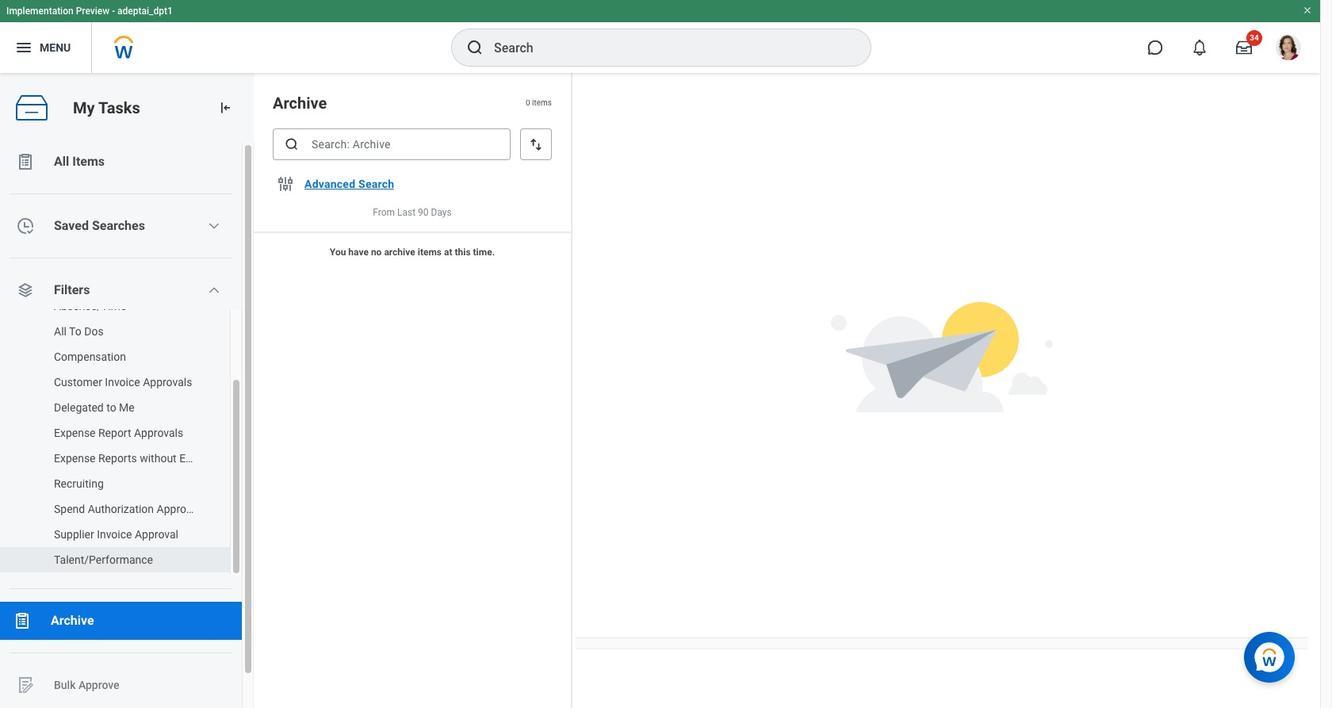 Task type: describe. For each thing, give the bounding box(es) containing it.
supplier invoice approval button
[[0, 519, 214, 550]]

preview
[[76, 6, 110, 17]]

Search: Archive text field
[[273, 128, 511, 160]]

archive inside archive "button"
[[51, 613, 94, 628]]

clipboard image
[[16, 152, 35, 171]]

all to dos button
[[0, 316, 214, 347]]

implementation preview -   adeptai_dpt1
[[6, 6, 173, 17]]

delegated
[[54, 401, 104, 414]]

expense for expense report approvals
[[54, 427, 96, 439]]

supplier invoice approval
[[54, 528, 178, 541]]

all items button
[[0, 143, 242, 181]]

bulk approve
[[54, 678, 119, 691]]

you have no archive items at this time.
[[330, 247, 495, 258]]

saved searches button
[[0, 207, 242, 245]]

advanced
[[304, 178, 355, 190]]

my tasks element
[[0, 73, 254, 708]]

without
[[140, 452, 177, 465]]

chevron down image for saved searches
[[208, 220, 221, 232]]

authorization
[[88, 503, 154, 515]]

all for all items
[[54, 154, 69, 169]]

expense reports without exceptions
[[54, 452, 233, 465]]

talent/performance button
[[0, 544, 214, 576]]

implementation
[[6, 6, 73, 17]]

approvals for expense report approvals
[[134, 427, 183, 439]]

approvals for spend authorization approvals
[[157, 503, 206, 515]]

my
[[73, 98, 95, 117]]

me
[[119, 401, 135, 414]]

recruiting
[[54, 477, 104, 490]]

Search Workday  search field
[[494, 30, 838, 65]]

search image
[[284, 136, 300, 152]]

report
[[98, 427, 131, 439]]

profile logan mcneil image
[[1276, 35, 1301, 63]]

justify image
[[14, 38, 33, 57]]

notifications large image
[[1192, 40, 1208, 56]]

clipboard image
[[13, 611, 32, 630]]

delegated to me button
[[0, 392, 214, 423]]

supplier
[[54, 528, 94, 541]]

from last 90 days
[[373, 207, 452, 218]]

advanced search button
[[298, 168, 401, 200]]

filters button
[[0, 271, 242, 309]]

you
[[330, 247, 346, 258]]

34 button
[[1227, 30, 1262, 65]]

menu button
[[0, 22, 91, 73]]

customer invoice approvals button
[[0, 366, 214, 398]]

spend authorization approvals
[[54, 503, 206, 515]]

my tasks
[[73, 98, 140, 117]]

filters
[[54, 282, 90, 297]]

all to dos
[[54, 325, 104, 338]]

archive
[[384, 247, 415, 258]]

recruiting button
[[0, 468, 214, 500]]

tasks
[[98, 98, 140, 117]]

bulk approve link
[[0, 666, 242, 704]]

perspective image
[[16, 281, 35, 300]]

item list element
[[254, 73, 573, 708]]

invoice for approval
[[97, 528, 132, 541]]

34
[[1250, 33, 1259, 42]]

menu
[[40, 41, 71, 54]]

compensation button
[[0, 341, 214, 373]]

spend
[[54, 503, 85, 515]]

sort image
[[528, 136, 544, 152]]

archive inside item list element
[[273, 94, 327, 113]]

menu banner
[[0, 0, 1320, 73]]

absence/time
[[54, 300, 126, 312]]

to
[[106, 401, 116, 414]]

exceptions
[[179, 452, 233, 465]]

list containing all items
[[0, 143, 254, 708]]



Task type: locate. For each thing, give the bounding box(es) containing it.
1 chevron down image from the top
[[208, 220, 221, 232]]

approvals for customer invoice approvals
[[143, 376, 192, 389]]

items
[[72, 154, 105, 169]]

to
[[69, 325, 82, 338]]

inbox large image
[[1236, 40, 1252, 56]]

talent/performance
[[54, 553, 153, 566]]

0 vertical spatial chevron down image
[[208, 220, 221, 232]]

last
[[397, 207, 416, 218]]

reports
[[98, 452, 137, 465]]

list
[[0, 143, 254, 708], [0, 290, 242, 576]]

1 vertical spatial expense
[[54, 452, 96, 465]]

all
[[54, 154, 69, 169], [54, 325, 67, 338]]

all left to
[[54, 325, 67, 338]]

this
[[455, 247, 471, 258]]

0 vertical spatial expense
[[54, 427, 96, 439]]

expense inside expense reports without exceptions button
[[54, 452, 96, 465]]

approvals
[[143, 376, 192, 389], [134, 427, 183, 439], [157, 503, 206, 515]]

all for all to dos
[[54, 325, 67, 338]]

invoice for approvals
[[105, 376, 140, 389]]

1 vertical spatial all
[[54, 325, 67, 338]]

1 vertical spatial archive
[[51, 613, 94, 628]]

90
[[418, 207, 429, 218]]

customer invoice approvals
[[54, 376, 192, 389]]

saved searches
[[54, 218, 145, 233]]

approval
[[135, 528, 178, 541]]

dos
[[84, 325, 104, 338]]

approvals inside customer invoice approvals button
[[143, 376, 192, 389]]

all items
[[54, 154, 105, 169]]

1 vertical spatial items
[[418, 247, 442, 258]]

2 list from the top
[[0, 290, 242, 576]]

transformation import image
[[217, 100, 233, 116]]

archive right clipboard icon at left
[[51, 613, 94, 628]]

1 horizontal spatial items
[[532, 99, 552, 107]]

delegated to me
[[54, 401, 135, 414]]

0 horizontal spatial items
[[418, 247, 442, 258]]

2 chevron down image from the top
[[208, 284, 221, 297]]

expense for expense reports without exceptions
[[54, 452, 96, 465]]

bulk
[[54, 678, 76, 691]]

expense report approvals button
[[0, 417, 214, 449]]

spend authorization approvals button
[[0, 493, 214, 525]]

0 vertical spatial approvals
[[143, 376, 192, 389]]

time.
[[473, 247, 495, 258]]

1 vertical spatial chevron down image
[[208, 284, 221, 297]]

2 all from the top
[[54, 325, 67, 338]]

chevron down image
[[208, 220, 221, 232], [208, 284, 221, 297]]

invoice down authorization
[[97, 528, 132, 541]]

invoice up the me
[[105, 376, 140, 389]]

0 items
[[526, 99, 552, 107]]

advanced search
[[304, 178, 394, 190]]

searches
[[92, 218, 145, 233]]

expense
[[54, 427, 96, 439], [54, 452, 96, 465]]

search image
[[465, 38, 485, 57]]

expense reports without exceptions button
[[0, 442, 233, 474]]

expense down delegated
[[54, 427, 96, 439]]

1 all from the top
[[54, 154, 69, 169]]

all left items
[[54, 154, 69, 169]]

archive
[[273, 94, 327, 113], [51, 613, 94, 628]]

customer
[[54, 376, 102, 389]]

0 vertical spatial items
[[532, 99, 552, 107]]

archive up search image
[[273, 94, 327, 113]]

items
[[532, 99, 552, 107], [418, 247, 442, 258]]

approve
[[78, 678, 119, 691]]

expense report approvals
[[54, 427, 183, 439]]

from
[[373, 207, 395, 218]]

invoice
[[105, 376, 140, 389], [97, 528, 132, 541]]

-
[[112, 6, 115, 17]]

expense inside expense report approvals button
[[54, 427, 96, 439]]

chevron down image inside filters dropdown button
[[208, 284, 221, 297]]

1 vertical spatial approvals
[[134, 427, 183, 439]]

0
[[526, 99, 530, 107]]

0 vertical spatial invoice
[[105, 376, 140, 389]]

configure image
[[276, 174, 295, 193]]

chevron down image for filters
[[208, 284, 221, 297]]

list containing absence/time
[[0, 290, 242, 576]]

2 expense from the top
[[54, 452, 96, 465]]

items right 0
[[532, 99, 552, 107]]

approvals inside expense report approvals button
[[134, 427, 183, 439]]

adeptai_dpt1
[[117, 6, 173, 17]]

clock check image
[[16, 216, 35, 236]]

have
[[348, 247, 369, 258]]

no
[[371, 247, 382, 258]]

1 horizontal spatial archive
[[273, 94, 327, 113]]

items left at
[[418, 247, 442, 258]]

0 horizontal spatial archive
[[51, 613, 94, 628]]

1 vertical spatial invoice
[[97, 528, 132, 541]]

saved
[[54, 218, 89, 233]]

absence/time button
[[0, 290, 214, 322]]

0 vertical spatial archive
[[273, 94, 327, 113]]

1 list from the top
[[0, 143, 254, 708]]

close environment banner image
[[1303, 6, 1312, 15]]

compensation
[[54, 350, 126, 363]]

0 vertical spatial all
[[54, 154, 69, 169]]

1 expense from the top
[[54, 427, 96, 439]]

rename image
[[16, 676, 35, 695]]

chevron down image inside saved searches dropdown button
[[208, 220, 221, 232]]

list inside my tasks 'element'
[[0, 290, 242, 576]]

archive button
[[0, 602, 242, 640]]

2 vertical spatial approvals
[[157, 503, 206, 515]]

expense up recruiting on the bottom left
[[54, 452, 96, 465]]

days
[[431, 207, 452, 218]]

search
[[358, 178, 394, 190]]

approvals inside spend authorization approvals button
[[157, 503, 206, 515]]

at
[[444, 247, 452, 258]]



Task type: vqa. For each thing, say whether or not it's contained in the screenshot.
bottommost 'Approvals'
yes



